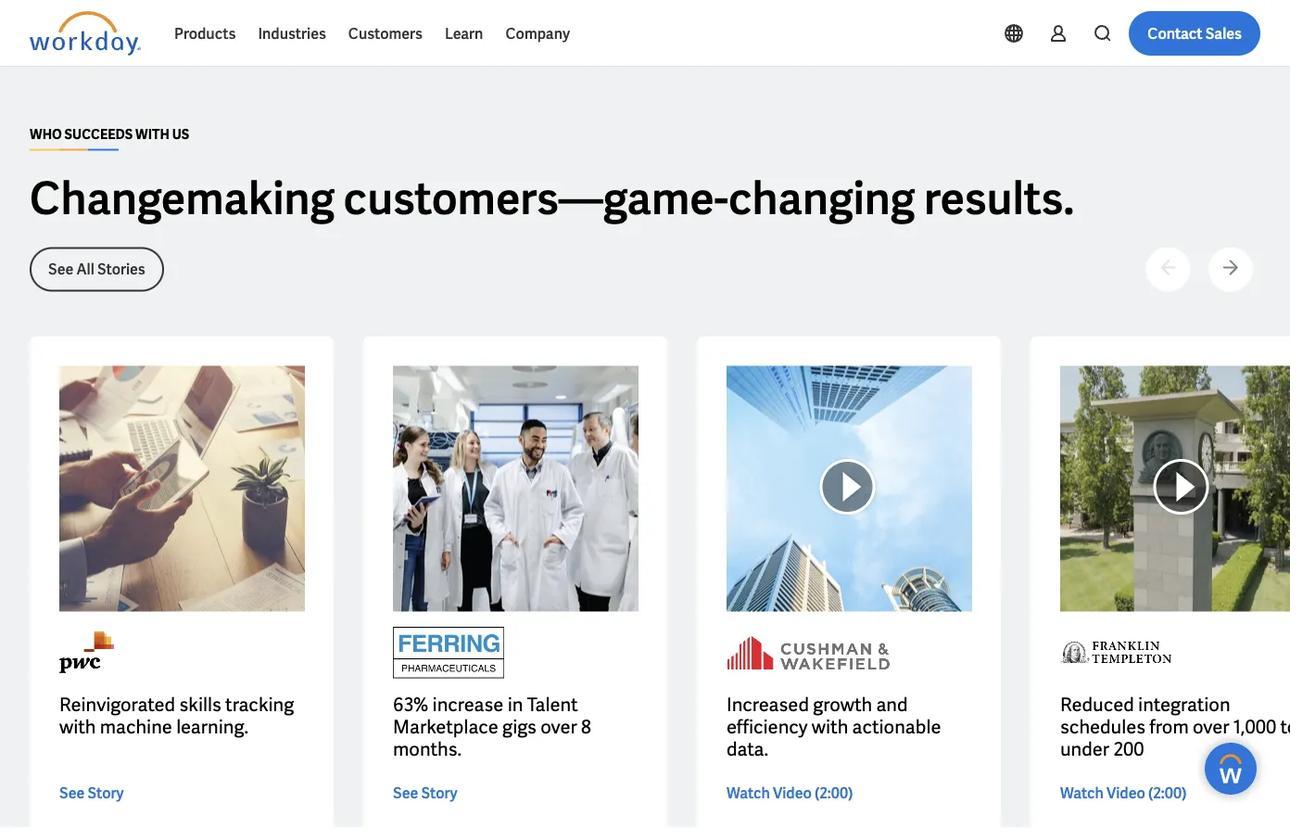 Task type: vqa. For each thing, say whether or not it's contained in the screenshot.
"trust"
no



Task type: locate. For each thing, give the bounding box(es) containing it.
learning.
[[176, 715, 249, 739]]

changing
[[729, 170, 916, 228]]

63%
[[393, 693, 429, 717]]

with
[[59, 715, 96, 739], [812, 715, 849, 739]]

2 cushman & wakefield image from the top
[[727, 627, 890, 679]]

us
[[172, 126, 189, 143]]

watch video (2:00) down data.
[[727, 784, 854, 804]]

1 watch from the left
[[727, 784, 771, 804]]

who
[[30, 126, 62, 143]]

watch video (2:00)
[[727, 784, 854, 804], [1061, 784, 1187, 804]]

story
[[88, 784, 124, 804], [421, 784, 458, 804]]

see inside see all stories link
[[48, 260, 73, 280]]

watch down data.
[[727, 784, 771, 804]]

company
[[506, 24, 570, 43]]

2 with from the left
[[812, 715, 849, 739]]

under
[[1061, 737, 1110, 762]]

franklin templeton companies, llc image
[[1061, 627, 1172, 679]]

video down efficiency
[[774, 784, 812, 804]]

0 horizontal spatial see story
[[59, 784, 124, 804]]

watch video (2:00) for efficiency
[[727, 784, 854, 804]]

over right from
[[1194, 715, 1230, 739]]

1 horizontal spatial video
[[1107, 784, 1146, 804]]

1 horizontal spatial watch
[[1061, 784, 1104, 804]]

1 story from the left
[[88, 784, 124, 804]]

1 over from the left
[[541, 715, 578, 739]]

2 video from the left
[[1107, 784, 1146, 804]]

with inside increased growth and efficiency with actionable data.
[[812, 715, 849, 739]]

watch down under
[[1061, 784, 1104, 804]]

2 watch from the left
[[1061, 784, 1104, 804]]

from
[[1150, 715, 1190, 739]]

customers
[[349, 24, 423, 43]]

reduced
[[1061, 693, 1135, 717]]

(2:00) down increased growth and efficiency with actionable data.
[[815, 784, 854, 804]]

ferring pharmaceuticals image
[[393, 366, 639, 612]]

contact sales
[[1148, 24, 1243, 43]]

0 vertical spatial cushman & wakefield image
[[727, 366, 973, 612]]

story down machine
[[88, 784, 124, 804]]

succeeds
[[65, 126, 133, 143]]

0 horizontal spatial watch video (2:00)
[[727, 784, 854, 804]]

story down months.
[[421, 784, 458, 804]]

see all stories
[[48, 260, 145, 280]]

1 vertical spatial cushman & wakefield image
[[727, 627, 890, 679]]

see
[[48, 260, 73, 280], [59, 784, 85, 804], [393, 784, 418, 804]]

2 see story from the left
[[393, 784, 458, 804]]

go to the homepage image
[[30, 11, 141, 56]]

products button
[[163, 11, 247, 56]]

0 horizontal spatial over
[[541, 715, 578, 739]]

8
[[582, 715, 592, 739]]

actionable
[[853, 715, 942, 739]]

reduced integration schedules from over 1,000 to under 200
[[1061, 693, 1291, 762]]

0 horizontal spatial watch
[[727, 784, 771, 804]]

0 horizontal spatial (2:00)
[[815, 784, 854, 804]]

skills
[[179, 693, 221, 717]]

changemaking
[[30, 170, 335, 228]]

2 over from the left
[[1194, 715, 1230, 739]]

1 (2:00) from the left
[[815, 784, 854, 804]]

cushman & wakefield image
[[727, 366, 973, 612], [727, 627, 890, 679]]

integration
[[1139, 693, 1231, 717]]

2 story from the left
[[421, 784, 458, 804]]

video
[[774, 784, 812, 804], [1107, 784, 1146, 804]]

increase
[[433, 693, 504, 717]]

in
[[508, 693, 523, 717]]

over inside the reduced integration schedules from over 1,000 to under 200
[[1194, 715, 1230, 739]]

1 see story from the left
[[59, 784, 124, 804]]

watch video (2:00) down 200 at the bottom right of page
[[1061, 784, 1187, 804]]

reinvigorated
[[59, 693, 175, 717]]

1 horizontal spatial see story
[[393, 784, 458, 804]]

video down 200 at the bottom right of page
[[1107, 784, 1146, 804]]

1 horizontal spatial over
[[1194, 715, 1230, 739]]

63% increase in talent marketplace gigs over 8 months.
[[393, 693, 592, 762]]

with left machine
[[59, 715, 96, 739]]

gigs
[[503, 715, 537, 739]]

(2:00) down from
[[1149, 784, 1187, 804]]

increased growth and efficiency with actionable data.
[[727, 693, 942, 762]]

1 horizontal spatial watch video (2:00)
[[1061, 784, 1187, 804]]

who succeeds with us
[[30, 126, 189, 143]]

0 horizontal spatial story
[[88, 784, 124, 804]]

over left the "8"
[[541, 715, 578, 739]]

schedules
[[1061, 715, 1146, 739]]

see story for 63% increase in talent marketplace gigs over 8 months.
[[393, 784, 458, 804]]

to
[[1281, 715, 1291, 739]]

1 watch video (2:00) from the left
[[727, 784, 854, 804]]

(2:00)
[[815, 784, 854, 804], [1149, 784, 1187, 804]]

0 horizontal spatial with
[[59, 715, 96, 739]]

customers button
[[337, 11, 434, 56]]

franklin templeton image
[[1061, 366, 1291, 612]]

1 video from the left
[[774, 784, 812, 804]]

see story down machine
[[59, 784, 124, 804]]

marketplace
[[393, 715, 499, 739]]

talent
[[527, 693, 578, 717]]

company button
[[495, 11, 581, 56]]

1 horizontal spatial with
[[812, 715, 849, 739]]

see story
[[59, 784, 124, 804], [393, 784, 458, 804]]

2 (2:00) from the left
[[1149, 784, 1187, 804]]

1 horizontal spatial story
[[421, 784, 458, 804]]

with right efficiency
[[812, 715, 849, 739]]

see for reinvigorated skills tracking with machine learning.
[[59, 784, 85, 804]]

customers—game-
[[344, 170, 729, 228]]

1 horizontal spatial (2:00)
[[1149, 784, 1187, 804]]

see story down months.
[[393, 784, 458, 804]]

1 with from the left
[[59, 715, 96, 739]]

watch
[[727, 784, 771, 804], [1061, 784, 1104, 804]]

over inside 63% increase in talent marketplace gigs over 8 months.
[[541, 715, 578, 739]]

2 watch video (2:00) from the left
[[1061, 784, 1187, 804]]

over
[[541, 715, 578, 739], [1194, 715, 1230, 739]]

sales
[[1206, 24, 1243, 43]]

0 horizontal spatial video
[[774, 784, 812, 804]]

see all stories link
[[30, 248, 164, 292]]



Task type: describe. For each thing, give the bounding box(es) containing it.
reinvigorated skills tracking with machine learning.
[[59, 693, 294, 739]]

watch video (2:00) for from
[[1061, 784, 1187, 804]]

machine
[[100, 715, 172, 739]]

video for from
[[1107, 784, 1146, 804]]

industries
[[258, 24, 326, 43]]

growth
[[814, 693, 873, 717]]

data.
[[727, 737, 769, 762]]

all
[[76, 260, 94, 280]]

pwc image
[[59, 366, 305, 612]]

learn
[[445, 24, 484, 43]]

see story for reinvigorated skills tracking with machine learning.
[[59, 784, 124, 804]]

contact sales link
[[1130, 11, 1261, 56]]

months.
[[393, 737, 462, 762]]

learn button
[[434, 11, 495, 56]]

1,000
[[1234, 715, 1277, 739]]

increased
[[727, 693, 810, 717]]

(2:00) for over
[[1149, 784, 1187, 804]]

ferring international center s.a. image
[[393, 627, 505, 679]]

watch for increased growth and efficiency with actionable data.
[[727, 784, 771, 804]]

and
[[877, 693, 908, 717]]

results.
[[925, 170, 1075, 228]]

pricewaterhousecoopers global licensing services corporation image
[[59, 627, 114, 679]]

stories
[[97, 260, 145, 280]]

video for efficiency
[[774, 784, 812, 804]]

contact
[[1148, 24, 1203, 43]]

1 cushman & wakefield image from the top
[[727, 366, 973, 612]]

see for 63% increase in talent marketplace gigs over 8 months.
[[393, 784, 418, 804]]

changemaking customers—game-changing results.
[[30, 170, 1075, 228]]

watch for reduced integration schedules from over 1,000 to under 200
[[1061, 784, 1104, 804]]

story for marketplace
[[421, 784, 458, 804]]

industries button
[[247, 11, 337, 56]]

tracking
[[225, 693, 294, 717]]

products
[[174, 24, 236, 43]]

200
[[1114, 737, 1145, 762]]

efficiency
[[727, 715, 808, 739]]

(2:00) for with
[[815, 784, 854, 804]]

with inside reinvigorated skills tracking with machine learning.
[[59, 715, 96, 739]]

story for machine
[[88, 784, 124, 804]]

with
[[135, 126, 170, 143]]



